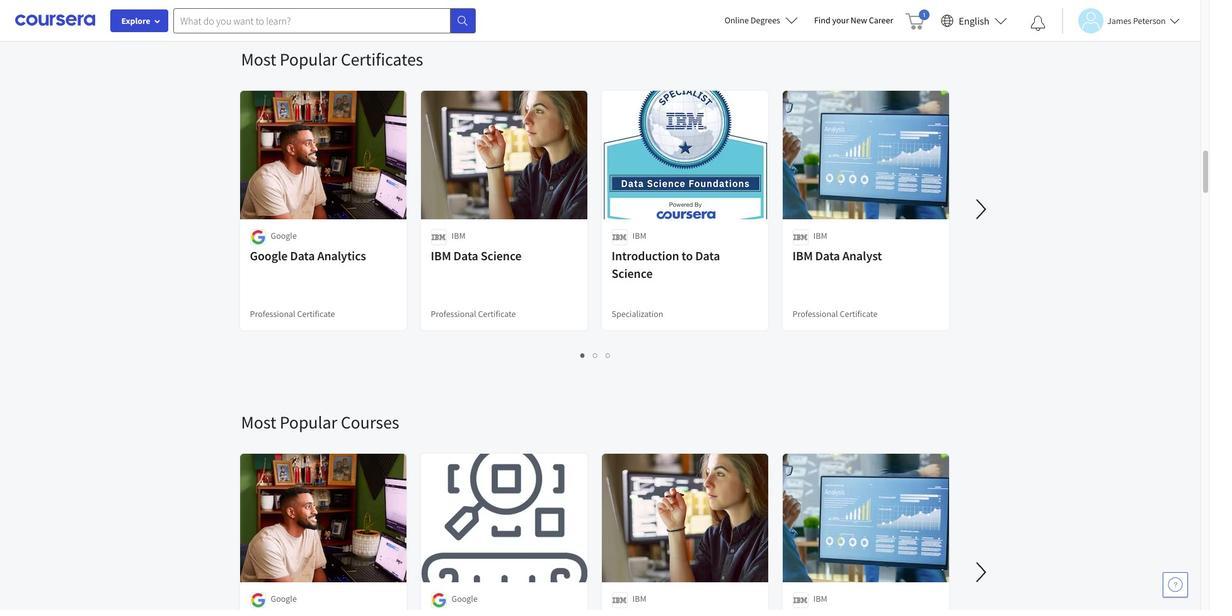 Task type: describe. For each thing, give the bounding box(es) containing it.
help center image
[[1169, 578, 1184, 593]]

professional certificate for analyst
[[793, 308, 878, 320]]

professional for ibm data analyst
[[793, 308, 839, 320]]

ibm data analyst
[[793, 248, 883, 264]]

professional certificate for science
[[431, 308, 516, 320]]

find your new career link
[[808, 13, 900, 28]]

online degrees
[[725, 15, 781, 26]]

certificate for analyst
[[840, 308, 878, 320]]

shopping cart: 1 item image
[[906, 9, 930, 30]]

specialization
[[612, 308, 664, 320]]

popular for courses
[[280, 411, 338, 434]]

certificate for science
[[478, 308, 516, 320]]

new
[[851, 15, 868, 26]]

most popular courses
[[241, 411, 399, 434]]

list inside most popular certificates carousel "element"
[[241, 348, 951, 363]]

your
[[833, 15, 850, 26]]

certificate for analytics
[[297, 308, 335, 320]]

find
[[815, 15, 831, 26]]

3 button
[[602, 348, 615, 363]]

courses
[[341, 411, 399, 434]]

1 ibm link from the left
[[601, 453, 770, 610]]

1
[[581, 349, 586, 361]]

explore button
[[110, 9, 168, 32]]

google data analytics
[[250, 248, 366, 264]]

most for most popular courses
[[241, 411, 276, 434]]

peterson
[[1134, 15, 1167, 26]]

james
[[1108, 15, 1132, 26]]

google image inside most popular certificates carousel "element"
[[250, 230, 266, 245]]

ibm data science
[[431, 248, 522, 264]]

google image
[[431, 593, 447, 609]]

professional for ibm data science
[[431, 308, 477, 320]]

find your new career
[[815, 15, 894, 26]]

data inside introduction to data science
[[696, 248, 720, 264]]



Task type: vqa. For each thing, say whether or not it's contained in the screenshot.
Help Center image
yes



Task type: locate. For each thing, give the bounding box(es) containing it.
1 horizontal spatial professional certificate
[[431, 308, 516, 320]]

1 certificate from the left
[[297, 308, 335, 320]]

next slide image for certificates
[[966, 194, 997, 225]]

2 horizontal spatial professional
[[793, 308, 839, 320]]

professional certificate down google data analytics
[[250, 308, 335, 320]]

most inside "element"
[[241, 48, 276, 71]]

2 certificate from the left
[[478, 308, 516, 320]]

online degrees button
[[715, 6, 808, 34]]

to
[[682, 248, 693, 264]]

google image
[[250, 230, 266, 245], [250, 593, 266, 609]]

next slide image for courses
[[966, 558, 997, 588]]

certificate down google data analytics
[[297, 308, 335, 320]]

2 ibm link from the left
[[782, 453, 951, 610]]

0 horizontal spatial ibm image
[[431, 230, 447, 245]]

2 professional from the left
[[431, 308, 477, 320]]

2 google link from the left
[[420, 453, 589, 610]]

1 vertical spatial most
[[241, 411, 276, 434]]

ibm image for introduction to data science
[[612, 230, 628, 245]]

popular
[[280, 48, 338, 71], [280, 411, 338, 434]]

3 data from the left
[[696, 248, 720, 264]]

introduction to data science
[[612, 248, 720, 281]]

certificate
[[297, 308, 335, 320], [478, 308, 516, 320], [840, 308, 878, 320]]

What do you want to learn? text field
[[173, 8, 451, 33]]

popular inside "element"
[[280, 48, 338, 71]]

science
[[481, 248, 522, 264], [612, 266, 653, 281]]

most for most popular certificates
[[241, 48, 276, 71]]

popular down what do you want to learn? 'text field'
[[280, 48, 338, 71]]

1 popular from the top
[[280, 48, 338, 71]]

ibm image
[[431, 230, 447, 245], [612, 593, 628, 609]]

ibm image inside most popular certificates carousel "element"
[[431, 230, 447, 245]]

degrees
[[751, 15, 781, 26]]

1 vertical spatial google image
[[250, 593, 266, 609]]

list
[[241, 348, 951, 363]]

science inside introduction to data science
[[612, 266, 653, 281]]

1 horizontal spatial ibm image
[[612, 593, 628, 609]]

google link
[[239, 453, 408, 610], [420, 453, 589, 610]]

online
[[725, 15, 749, 26]]

google image inside 'most popular courses carousel' element
[[250, 593, 266, 609]]

2 most from the top
[[241, 411, 276, 434]]

becoming a data scientist carousel element
[[241, 0, 960, 10]]

analytics
[[317, 248, 366, 264]]

most popular courses carousel element
[[235, 373, 1211, 610]]

0 horizontal spatial google link
[[239, 453, 408, 610]]

data for google data analytics
[[290, 248, 315, 264]]

0 horizontal spatial professional
[[250, 308, 296, 320]]

0 vertical spatial popular
[[280, 48, 338, 71]]

english
[[959, 14, 990, 27]]

james peterson
[[1108, 15, 1167, 26]]

1 data from the left
[[290, 248, 315, 264]]

explore
[[121, 15, 150, 26]]

ibm link
[[601, 453, 770, 610], [782, 453, 951, 610]]

0 vertical spatial ibm image
[[431, 230, 447, 245]]

1 horizontal spatial ibm link
[[782, 453, 951, 610]]

1 professional certificate from the left
[[250, 308, 335, 320]]

analyst
[[843, 248, 883, 264]]

2 data from the left
[[454, 248, 479, 264]]

data
[[290, 248, 315, 264], [454, 248, 479, 264], [696, 248, 720, 264], [816, 248, 841, 264]]

professional certificate
[[250, 308, 335, 320], [431, 308, 516, 320], [793, 308, 878, 320]]

1 horizontal spatial google link
[[420, 453, 589, 610]]

professional certificate for analytics
[[250, 308, 335, 320]]

3 professional from the left
[[793, 308, 839, 320]]

popular left courses
[[280, 411, 338, 434]]

data for ibm data analyst
[[816, 248, 841, 264]]

1 vertical spatial ibm image
[[612, 593, 628, 609]]

2 google image from the top
[[250, 593, 266, 609]]

professional certificate down ibm data science
[[431, 308, 516, 320]]

2 horizontal spatial certificate
[[840, 308, 878, 320]]

professional
[[250, 308, 296, 320], [431, 308, 477, 320], [793, 308, 839, 320]]

1 horizontal spatial certificate
[[478, 308, 516, 320]]

certificate down analyst
[[840, 308, 878, 320]]

1 google image from the top
[[250, 230, 266, 245]]

1 button
[[577, 348, 590, 363]]

ibm image for ibm data analyst
[[793, 230, 809, 245]]

professional for google data analytics
[[250, 308, 296, 320]]

0 vertical spatial next slide image
[[966, 194, 997, 225]]

1 vertical spatial next slide image
[[966, 558, 997, 588]]

0 horizontal spatial science
[[481, 248, 522, 264]]

0 horizontal spatial certificate
[[297, 308, 335, 320]]

3 professional certificate from the left
[[793, 308, 878, 320]]

4 data from the left
[[816, 248, 841, 264]]

None search field
[[173, 8, 476, 33]]

coursera image
[[15, 10, 95, 30]]

0 horizontal spatial professional certificate
[[250, 308, 335, 320]]

3 certificate from the left
[[840, 308, 878, 320]]

2 button
[[590, 348, 602, 363]]

0 vertical spatial google image
[[250, 230, 266, 245]]

next slide image inside 'most popular courses carousel' element
[[966, 558, 997, 588]]

2 professional certificate from the left
[[431, 308, 516, 320]]

google
[[271, 230, 297, 242], [250, 248, 288, 264], [271, 593, 297, 605], [452, 593, 478, 605]]

list containing 1
[[241, 348, 951, 363]]

most popular certificates carousel element
[[235, 10, 1211, 373]]

data for ibm data science
[[454, 248, 479, 264]]

2 popular from the top
[[280, 411, 338, 434]]

career
[[870, 15, 894, 26]]

popular for certificates
[[280, 48, 338, 71]]

1 horizontal spatial science
[[612, 266, 653, 281]]

james peterson button
[[1063, 8, 1180, 33]]

professional certificate down ibm data analyst
[[793, 308, 878, 320]]

1 vertical spatial science
[[612, 266, 653, 281]]

0 horizontal spatial ibm link
[[601, 453, 770, 610]]

ibm
[[452, 230, 466, 242], [633, 230, 647, 242], [814, 230, 828, 242], [431, 248, 451, 264], [793, 248, 813, 264], [633, 593, 647, 605], [814, 593, 828, 605]]

1 google link from the left
[[239, 453, 408, 610]]

1 most from the top
[[241, 48, 276, 71]]

2
[[593, 349, 599, 361]]

english button
[[937, 0, 1013, 41]]

0 vertical spatial most
[[241, 48, 276, 71]]

1 professional from the left
[[250, 308, 296, 320]]

1 horizontal spatial professional
[[431, 308, 477, 320]]

next slide image
[[966, 194, 997, 225], [966, 558, 997, 588]]

certificates
[[341, 48, 423, 71]]

2 horizontal spatial professional certificate
[[793, 308, 878, 320]]

most
[[241, 48, 276, 71], [241, 411, 276, 434]]

ibm image inside "link"
[[612, 593, 628, 609]]

ibm image
[[612, 230, 628, 245], [793, 230, 809, 245], [793, 593, 809, 609]]

most popular certificates
[[241, 48, 423, 71]]

0 vertical spatial science
[[481, 248, 522, 264]]

1 next slide image from the top
[[966, 194, 997, 225]]

3
[[606, 349, 611, 361]]

2 next slide image from the top
[[966, 558, 997, 588]]

1 vertical spatial popular
[[280, 411, 338, 434]]

show notifications image
[[1031, 16, 1046, 31]]

certificate down ibm data science
[[478, 308, 516, 320]]

next slide image inside most popular certificates carousel "element"
[[966, 194, 997, 225]]

introduction
[[612, 248, 680, 264]]



